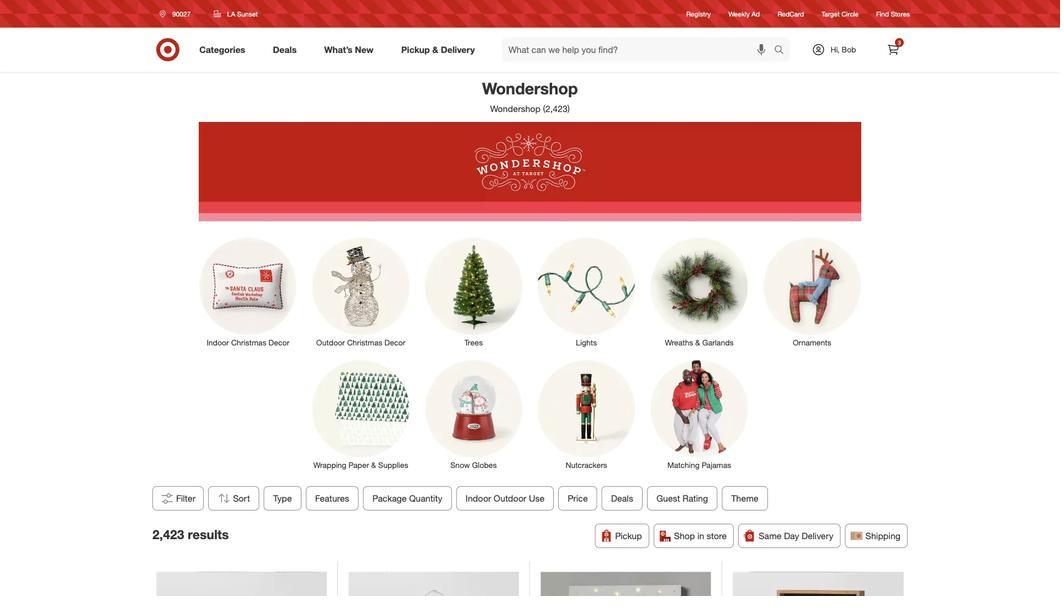 Task type: vqa. For each thing, say whether or not it's contained in the screenshot.
90027 in the top of the page
yes



Task type: describe. For each thing, give the bounding box(es) containing it.
ornaments link
[[756, 236, 869, 349]]

results
[[188, 527, 229, 543]]

snow globes link
[[418, 359, 530, 471]]

wrapping
[[314, 461, 347, 471]]

matching pajamas link
[[643, 359, 756, 471]]

weekly ad link
[[729, 9, 760, 19]]

shop in store
[[674, 531, 727, 542]]

type button
[[264, 487, 302, 511]]

circle
[[842, 10, 859, 18]]

redcard link
[[778, 9, 804, 19]]

lights
[[576, 338, 597, 348]]

quantity
[[409, 493, 443, 504]]

2,423 results
[[152, 527, 229, 543]]

price
[[568, 493, 588, 504]]

2,423
[[152, 527, 184, 543]]

registry link
[[687, 9, 711, 19]]

supplies
[[379, 461, 409, 471]]

sunset
[[237, 10, 258, 18]]

3
[[899, 39, 902, 46]]

features
[[315, 493, 350, 504]]

indoor for indoor christmas decor
[[207, 338, 229, 348]]

deals button
[[602, 487, 643, 511]]

search button
[[770, 38, 796, 64]]

package quantity
[[373, 493, 443, 504]]

delivery for pickup & delivery
[[441, 44, 475, 55]]

90027
[[172, 10, 191, 18]]

deals for deals button on the right bottom of page
[[612, 493, 634, 504]]

weekly ad
[[729, 10, 760, 18]]

in
[[698, 531, 705, 542]]

theme button
[[722, 487, 769, 511]]

matching pajamas
[[668, 461, 732, 471]]

new
[[355, 44, 374, 55]]

christmas for outdoor
[[347, 338, 383, 348]]

same day delivery
[[759, 531, 834, 542]]

garlands
[[703, 338, 734, 348]]

pickup & delivery
[[401, 44, 475, 55]]

wondershop wondershop (2,423)
[[482, 78, 578, 114]]

matching
[[668, 461, 700, 471]]

ad
[[752, 10, 760, 18]]

pickup for pickup & delivery
[[401, 44, 430, 55]]

search
[[770, 45, 796, 56]]

trees link
[[418, 236, 530, 349]]

price button
[[559, 487, 598, 511]]

snow
[[451, 461, 470, 471]]

categories link
[[190, 38, 259, 62]]

& inside "wrapping paper & supplies" link
[[371, 461, 376, 471]]

pickup for pickup
[[616, 531, 642, 542]]

ornaments
[[793, 338, 832, 348]]

& for wreaths
[[696, 338, 701, 348]]

wrapping paper & supplies
[[314, 461, 409, 471]]

shop in store button
[[654, 524, 734, 549]]

wondershop inside 'wondershop wondershop (2,423)'
[[491, 104, 541, 114]]

target
[[822, 10, 840, 18]]

wreaths
[[665, 338, 694, 348]]

indoor outdoor use button
[[457, 487, 554, 511]]

decor for outdoor christmas decor
[[385, 338, 406, 348]]

theme
[[732, 493, 759, 504]]

What can we help you find? suggestions appear below search field
[[502, 38, 777, 62]]

target circle link
[[822, 9, 859, 19]]

la
[[227, 10, 235, 18]]

what's new link
[[315, 38, 388, 62]]

indoor christmas decor
[[207, 338, 290, 348]]

lights link
[[530, 236, 643, 349]]

wondershop at target image
[[199, 122, 862, 221]]

90027 button
[[152, 4, 202, 24]]

indoor for indoor outdoor use
[[466, 493, 492, 504]]

pickup & delivery link
[[392, 38, 489, 62]]



Task type: locate. For each thing, give the bounding box(es) containing it.
find stores
[[877, 10, 911, 18]]

deals
[[273, 44, 297, 55], [612, 493, 634, 504]]

0 horizontal spatial decor
[[269, 338, 290, 348]]

guest
[[657, 493, 681, 504]]

wondershop
[[482, 78, 578, 98], [491, 104, 541, 114]]

1 horizontal spatial outdoor
[[494, 493, 527, 504]]

delivery for same day delivery
[[802, 531, 834, 542]]

outdoor christmas decor
[[316, 338, 406, 348]]

3 link
[[882, 38, 906, 62]]

0 vertical spatial wondershop
[[482, 78, 578, 98]]

0 horizontal spatial pickup
[[401, 44, 430, 55]]

& inside wreaths & garlands "link"
[[696, 338, 701, 348]]

1 vertical spatial indoor
[[466, 493, 492, 504]]

guest rating
[[657, 493, 709, 504]]

0 horizontal spatial &
[[371, 461, 376, 471]]

deals left what's
[[273, 44, 297, 55]]

la sunset
[[227, 10, 258, 18]]

1 horizontal spatial &
[[433, 44, 439, 55]]

indoor christmas decor link
[[192, 236, 305, 349]]

23.25" fabric 'merry christmas' hanging advent calendar white - wondershop™ image
[[349, 573, 519, 597], [349, 573, 519, 597]]

store
[[707, 531, 727, 542]]

wondershop up (2,423)
[[482, 78, 578, 98]]

outdoor christmas decor link
[[305, 236, 418, 349]]

wreaths & garlands
[[665, 338, 734, 348]]

paper
[[349, 461, 369, 471]]

bob
[[842, 45, 857, 54]]

& for pickup
[[433, 44, 439, 55]]

deals up pickup 'button'
[[612, 493, 634, 504]]

stores
[[891, 10, 911, 18]]

christmas for indoor
[[231, 338, 267, 348]]

1 decor from the left
[[269, 338, 290, 348]]

1 vertical spatial wondershop
[[491, 104, 541, 114]]

day
[[785, 531, 800, 542]]

&
[[433, 44, 439, 55], [696, 338, 701, 348], [371, 461, 376, 471]]

wondershop left (2,423)
[[491, 104, 541, 114]]

1 horizontal spatial decor
[[385, 338, 406, 348]]

package quantity button
[[363, 487, 452, 511]]

filter button
[[152, 487, 204, 511]]

weekly
[[729, 10, 750, 18]]

find
[[877, 10, 890, 18]]

pickup button
[[595, 524, 650, 549]]

pickup
[[401, 44, 430, 55], [616, 531, 642, 542]]

13"x16.5" christmas countdown punch box red - wondershop™ image
[[157, 573, 327, 597], [157, 573, 327, 597]]

2 decor from the left
[[385, 338, 406, 348]]

hi,
[[831, 45, 840, 54]]

1 horizontal spatial delivery
[[802, 531, 834, 542]]

sort
[[233, 493, 250, 504]]

0 horizontal spatial outdoor
[[316, 338, 345, 348]]

deals link
[[264, 38, 311, 62]]

(2,423)
[[543, 104, 570, 114]]

delivery
[[441, 44, 475, 55], [802, 531, 834, 542]]

1 horizontal spatial indoor
[[466, 493, 492, 504]]

decor
[[269, 338, 290, 348], [385, 338, 406, 348]]

categories
[[199, 44, 245, 55]]

shipping
[[866, 531, 901, 542]]

outdoor inside button
[[494, 493, 527, 504]]

type
[[273, 493, 292, 504]]

guest rating button
[[648, 487, 718, 511]]

indoor outdoor use
[[466, 493, 545, 504]]

0 horizontal spatial delivery
[[441, 44, 475, 55]]

deals inside button
[[612, 493, 634, 504]]

1 horizontal spatial christmas
[[347, 338, 383, 348]]

& inside the pickup & delivery link
[[433, 44, 439, 55]]

find stores link
[[877, 9, 911, 19]]

1 vertical spatial pickup
[[616, 531, 642, 542]]

wrapping paper & supplies link
[[305, 359, 418, 471]]

2 vertical spatial &
[[371, 461, 376, 471]]

registry
[[687, 10, 711, 18]]

pickup inside 'button'
[[616, 531, 642, 542]]

package
[[373, 493, 407, 504]]

target circle
[[822, 10, 859, 18]]

0 vertical spatial &
[[433, 44, 439, 55]]

pajamas
[[702, 461, 732, 471]]

0 horizontal spatial deals
[[273, 44, 297, 55]]

indoor
[[207, 338, 229, 348], [466, 493, 492, 504]]

decor for indoor christmas decor
[[269, 338, 290, 348]]

christmas
[[231, 338, 267, 348], [347, 338, 383, 348]]

2 christmas from the left
[[347, 338, 383, 348]]

snow globes
[[451, 461, 497, 471]]

redcard
[[778, 10, 804, 18]]

1 vertical spatial &
[[696, 338, 701, 348]]

0 vertical spatial deals
[[273, 44, 297, 55]]

pickup right new
[[401, 44, 430, 55]]

0 vertical spatial delivery
[[441, 44, 475, 55]]

0 horizontal spatial indoor
[[207, 338, 229, 348]]

1 horizontal spatial pickup
[[616, 531, 642, 542]]

nutcrackers
[[566, 461, 608, 471]]

sort button
[[208, 487, 260, 511]]

indoor inside button
[[466, 493, 492, 504]]

1 vertical spatial deals
[[612, 493, 634, 504]]

rating
[[683, 493, 709, 504]]

nutcrackers link
[[530, 359, 643, 471]]

deals for deals link
[[273, 44, 297, 55]]

outdoor
[[316, 338, 345, 348], [494, 493, 527, 504]]

1 horizontal spatial deals
[[612, 493, 634, 504]]

0 vertical spatial outdoor
[[316, 338, 345, 348]]

0 vertical spatial indoor
[[207, 338, 229, 348]]

trees
[[465, 338, 483, 348]]

2 horizontal spatial &
[[696, 338, 701, 348]]

0 vertical spatial pickup
[[401, 44, 430, 55]]

14" wood 'nights 'til christmas' advent calendar with wreath counter black/white - wondershop™ image
[[733, 573, 904, 597], [733, 573, 904, 597]]

hi, bob
[[831, 45, 857, 54]]

wreaths & garlands link
[[643, 236, 756, 349]]

la sunset button
[[207, 4, 265, 24]]

0 horizontal spatial christmas
[[231, 338, 267, 348]]

globes
[[472, 461, 497, 471]]

shop
[[674, 531, 695, 542]]

pickup down deals button on the right bottom of page
[[616, 531, 642, 542]]

filter
[[176, 493, 196, 504]]

18.78" battery operated lit 'sleeps 'til christmas' wood countdown sign cream - wondershop™ image
[[541, 573, 711, 597], [541, 573, 711, 597]]

what's new
[[324, 44, 374, 55]]

delivery inside button
[[802, 531, 834, 542]]

shipping button
[[846, 524, 908, 549]]

same day delivery button
[[739, 524, 841, 549]]

1 vertical spatial delivery
[[802, 531, 834, 542]]

what's
[[324, 44, 353, 55]]

use
[[529, 493, 545, 504]]

1 vertical spatial outdoor
[[494, 493, 527, 504]]

1 christmas from the left
[[231, 338, 267, 348]]



